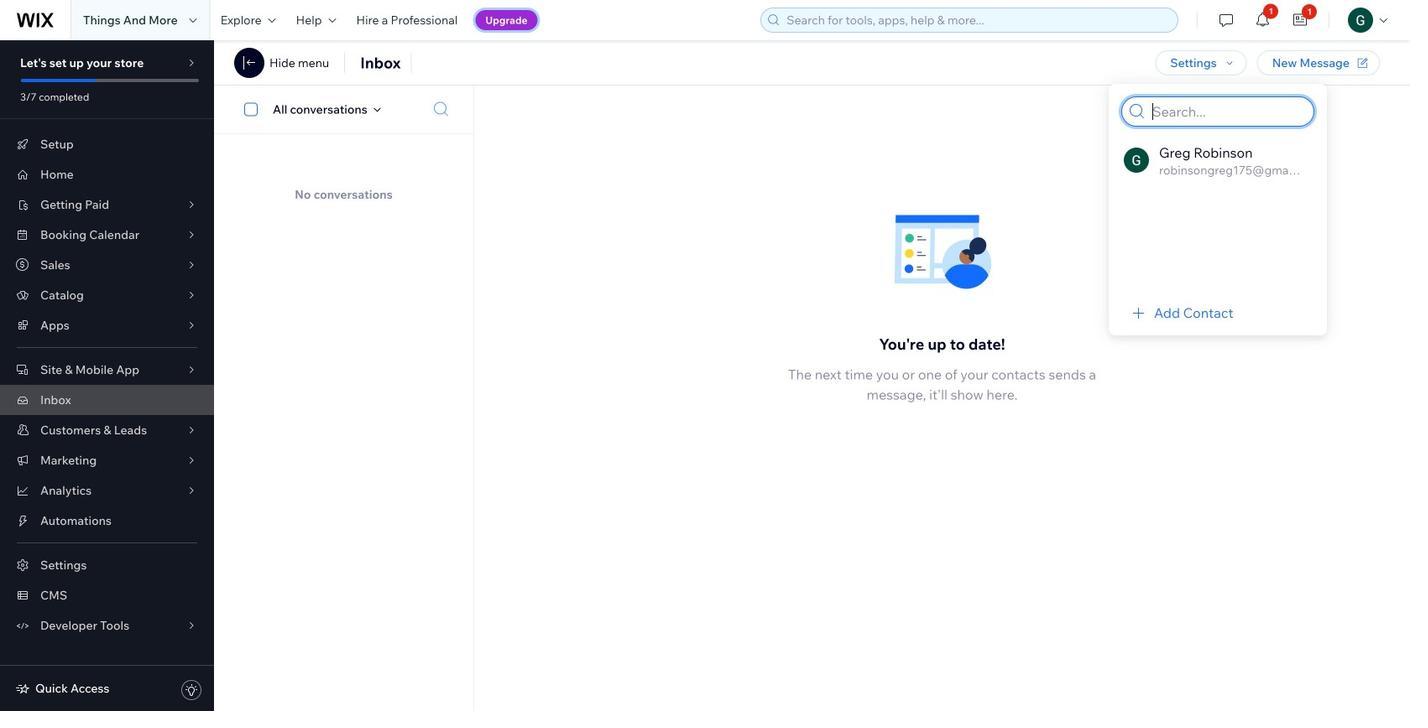 Task type: describe. For each thing, give the bounding box(es) containing it.
Search for tools, apps, help & more... field
[[782, 8, 1173, 32]]



Task type: locate. For each thing, give the bounding box(es) containing it.
sidebar element
[[0, 40, 214, 712]]

Search... field
[[1147, 97, 1308, 126]]

greg robinson image
[[1124, 148, 1149, 173]]

None checkbox
[[235, 99, 273, 120]]



Task type: vqa. For each thing, say whether or not it's contained in the screenshot.
Upgrade button
no



